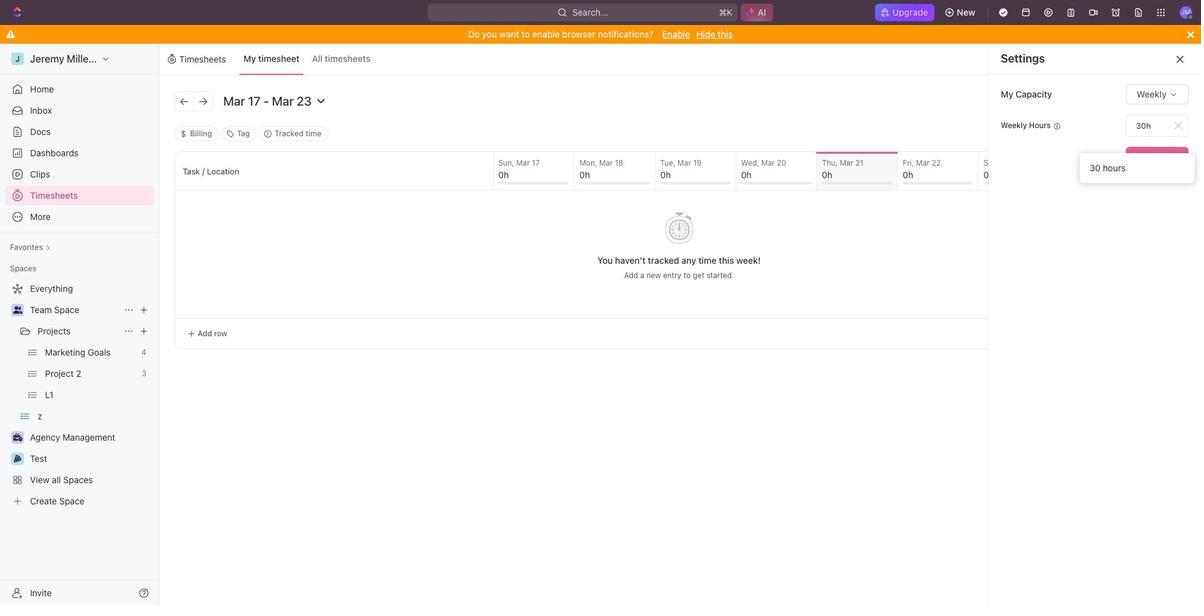 Task type: vqa. For each thing, say whether or not it's contained in the screenshot.
user group image in the bottom of the page
yes



Task type: describe. For each thing, give the bounding box(es) containing it.
sidebar navigation
[[0, 44, 162, 606]]

pizza slice image
[[14, 456, 21, 463]]

business time image
[[13, 434, 22, 442]]

40h text field
[[1126, 115, 1189, 137]]



Task type: locate. For each thing, give the bounding box(es) containing it.
user group image
[[13, 307, 22, 314]]

jeremy miller's workspace, , element
[[11, 53, 24, 65]]

tree
[[5, 279, 154, 512]]

tree inside the 'sidebar' navigation
[[5, 279, 154, 512]]



